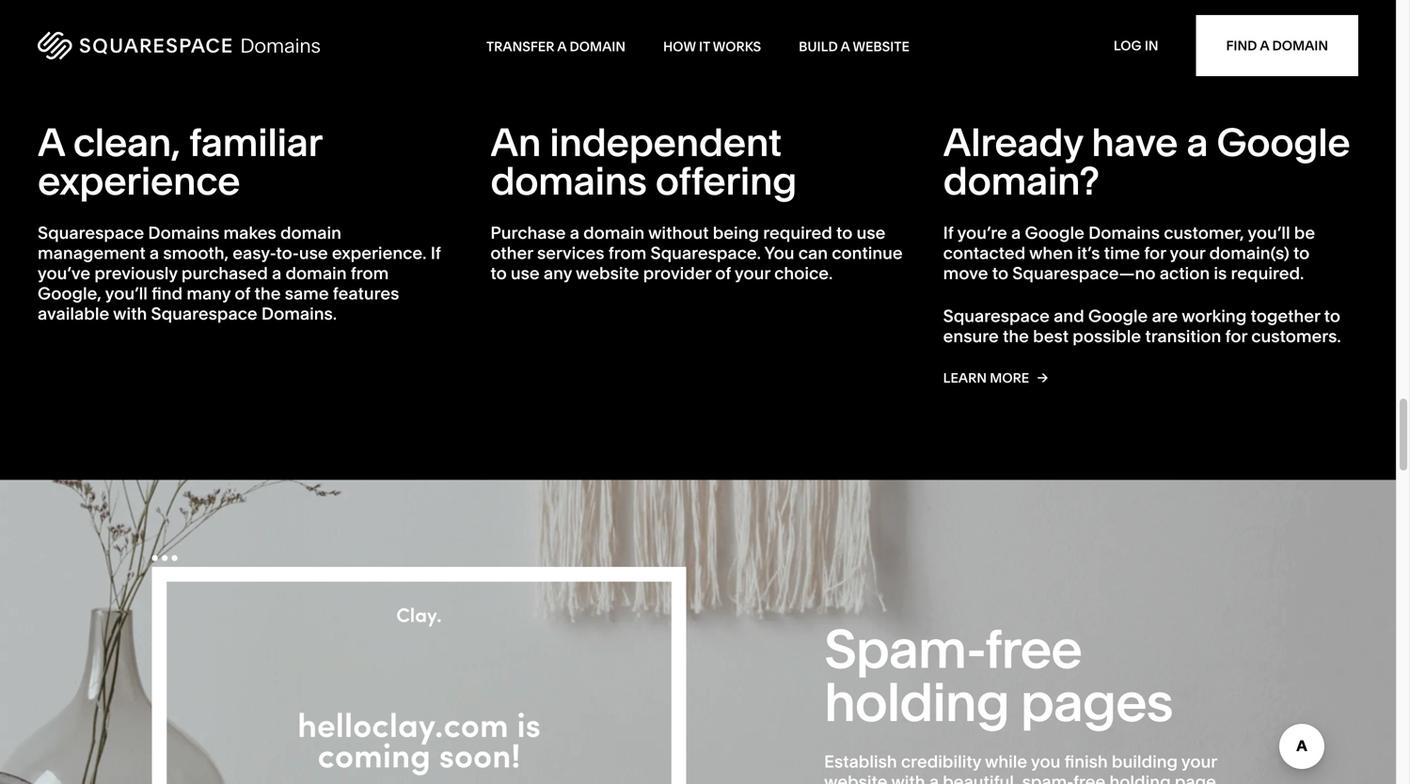 Task type: locate. For each thing, give the bounding box(es) containing it.
an independent domains offering
[[490, 118, 797, 204]]

while
[[985, 751, 1027, 772]]

from inside the purchase a domain without being required to use other services from squarespace. you can continue to use any website provider of your choice.
[[608, 243, 646, 263]]

of inside the purchase a domain without being required to use other services from squarespace. you can continue to use any website provider of your choice.
[[715, 263, 731, 284]]

holding right finish
[[1109, 772, 1171, 785]]

1 vertical spatial holding
[[1109, 772, 1171, 785]]

with
[[113, 304, 147, 324], [891, 772, 925, 785]]

your left is on the right top
[[1170, 243, 1205, 263]]

transfer a domain
[[486, 38, 626, 54]]

domains inside squarespace domains makes domain management a smooth, easy-to-use experience. if you've previously purchased a domain from google, you'll find many of the same features available with squarespace domains.
[[148, 222, 219, 243]]

if inside squarespace domains makes domain management a smooth, easy-to-use experience. if you've previously purchased a domain from google, you'll find many of the same features available with squarespace domains.
[[431, 243, 441, 263]]

domain inside the purchase a domain without being required to use other services from squarespace. you can continue to use any website provider of your choice.
[[583, 222, 645, 243]]

squarespace—no
[[1012, 263, 1156, 284]]

website right any
[[576, 263, 639, 284]]

for inside if you're a google domains customer, you'll be contacted when it's time for your domain(s) to move to squarespace—no action is required.
[[1144, 243, 1166, 263]]

0 horizontal spatial if
[[431, 243, 441, 263]]

1 horizontal spatial for
[[1225, 326, 1247, 347]]

are
[[1152, 306, 1178, 327]]

you'll
[[1248, 222, 1290, 243], [105, 283, 148, 304]]

customers.
[[1251, 326, 1341, 347]]

your inside establish credibility while you finish building your website with a beautiful, spam-free holding pag
[[1181, 751, 1217, 772]]

1 horizontal spatial if
[[943, 222, 954, 243]]

a inside establish credibility while you finish building your website with a beautiful, spam-free holding pag
[[929, 772, 939, 785]]

google inside squarespace and google are working together to ensure the best possible transition for customers.
[[1088, 306, 1148, 327]]

0 horizontal spatial you'll
[[105, 283, 148, 304]]

1 horizontal spatial domains
[[1088, 222, 1160, 243]]

google up squarespace—no
[[1025, 222, 1084, 243]]

the inside squarespace and google are working together to ensure the best possible transition for customers.
[[1003, 326, 1029, 347]]

your down being
[[735, 263, 770, 284]]

the left best
[[1003, 326, 1029, 347]]

to right together
[[1324, 306, 1340, 327]]

for right time at the top right
[[1144, 243, 1166, 263]]

domains up purchased
[[148, 222, 219, 243]]

you'll left be
[[1248, 222, 1290, 243]]

a inside find a domain link
[[1260, 38, 1269, 54]]

use
[[857, 222, 886, 243], [299, 243, 328, 263], [511, 263, 540, 284]]

of right the many
[[235, 283, 251, 304]]

→
[[1024, 370, 1035, 385]]

domain right easy-
[[280, 222, 341, 243]]

a left beautiful,
[[929, 772, 939, 785]]

free
[[985, 617, 1082, 682], [1073, 772, 1105, 785]]

holding inside spam-free holding pages
[[824, 670, 1009, 735]]

of down being
[[715, 263, 731, 284]]

any
[[544, 263, 572, 284]]

to
[[836, 222, 853, 243], [1293, 243, 1310, 263], [490, 263, 507, 284], [992, 263, 1008, 284], [1324, 306, 1340, 327]]

for right transition
[[1225, 326, 1247, 347]]

free inside spam-free holding pages
[[985, 617, 1082, 682]]

the left same
[[254, 283, 281, 304]]

you'll left "find"
[[105, 283, 148, 304]]

you're
[[957, 222, 1007, 243]]

spam-
[[824, 617, 985, 682]]

1 horizontal spatial google
[[1088, 306, 1148, 327]]

continue
[[832, 243, 903, 263]]

2 domains from the left
[[1088, 222, 1160, 243]]

a up any
[[570, 222, 579, 243]]

1 vertical spatial with
[[891, 772, 925, 785]]

is
[[1214, 263, 1227, 284]]

2 vertical spatial google
[[1088, 306, 1148, 327]]

offering
[[655, 157, 797, 204]]

learn more →
[[943, 370, 1035, 386]]

for inside squarespace and google are working together to ensure the best possible transition for customers.
[[1225, 326, 1247, 347]]

to right domain(s)
[[1293, 243, 1310, 263]]

0 horizontal spatial for
[[1144, 243, 1166, 263]]

contacted
[[943, 243, 1026, 263]]

0 horizontal spatial google
[[1025, 222, 1084, 243]]

1 vertical spatial website
[[576, 263, 639, 284]]

your
[[1170, 243, 1205, 263], [735, 263, 770, 284], [1181, 751, 1217, 772]]

works
[[713, 38, 761, 54]]

squarespace up you've
[[38, 222, 144, 243]]

holding
[[824, 670, 1009, 735], [1109, 772, 1171, 785]]

you'll inside if you're a google domains customer, you'll be contacted when it's time for your domain(s) to move to squarespace—no action is required.
[[1248, 222, 1290, 243]]

1 vertical spatial the
[[1003, 326, 1029, 347]]

1 horizontal spatial from
[[608, 243, 646, 263]]

squarespace down move
[[943, 306, 1050, 327]]

an
[[490, 118, 541, 166]]

google inside already have a google domain?
[[1217, 118, 1350, 166]]

if left you're
[[943, 222, 954, 243]]

1 vertical spatial google
[[1025, 222, 1084, 243]]

google inside if you're a google domains customer, you'll be contacted when it's time for your domain(s) to move to squarespace—no action is required.
[[1025, 222, 1084, 243]]

0 vertical spatial google
[[1217, 118, 1350, 166]]

how
[[663, 38, 696, 54]]

a right have
[[1186, 118, 1208, 166]]

domain right the find
[[1272, 38, 1328, 54]]

transition
[[1145, 326, 1221, 347]]

squarespace for squarespace domains makes domain management a smooth, easy-to-use experience. if you've previously purchased a domain from google, you'll find many of the same features available with squarespace domains.
[[38, 222, 144, 243]]

0 horizontal spatial with
[[113, 304, 147, 324]]

squarespace down purchased
[[151, 304, 257, 324]]

your inside if you're a google domains customer, you'll be contacted when it's time for your domain(s) to move to squarespace—no action is required.
[[1170, 243, 1205, 263]]

transfer
[[486, 38, 554, 54]]

domain(s)
[[1209, 243, 1289, 263]]

a left smooth,
[[149, 243, 159, 263]]

0 vertical spatial for
[[1144, 243, 1166, 263]]

if you're a google domains customer, you'll be contacted when it's time for your domain(s) to move to squarespace—no action is required.
[[943, 222, 1315, 284]]

in
[[1145, 38, 1158, 54]]

1 horizontal spatial with
[[891, 772, 925, 785]]

1 vertical spatial you'll
[[105, 283, 148, 304]]

use up same
[[299, 243, 328, 263]]

learn
[[943, 370, 987, 386]]

already have a google domain?
[[943, 118, 1350, 204]]

how it works
[[663, 38, 761, 54]]

google
[[1217, 118, 1350, 166], [1025, 222, 1084, 243], [1088, 306, 1148, 327]]

with inside squarespace domains makes domain management a smooth, easy-to-use experience. if you've previously purchased a domain from google, you'll find many of the same features available with squarespace domains.
[[113, 304, 147, 324]]

squarespace and google are working together to ensure the best possible transition for customers.
[[943, 306, 1341, 347]]

if
[[943, 222, 954, 243], [431, 243, 441, 263]]

website
[[853, 38, 910, 54], [576, 263, 639, 284], [824, 772, 888, 785]]

log in
[[1114, 38, 1158, 54]]

you'll inside squarespace domains makes domain management a smooth, easy-to-use experience. if you've previously purchased a domain from google, you'll find many of the same features available with squarespace domains.
[[105, 283, 148, 304]]

if right experience. in the top of the page
[[431, 243, 441, 263]]

without
[[648, 222, 709, 243]]

1 vertical spatial free
[[1073, 772, 1105, 785]]

squarespace domains makes domain management a smooth, easy-to-use experience. if you've previously purchased a domain from google, you'll find many of the same features available with squarespace domains.
[[38, 222, 441, 324]]

use right can
[[857, 222, 886, 243]]

a right the find
[[1260, 38, 1269, 54]]

from left the without
[[608, 243, 646, 263]]

0 horizontal spatial from
[[351, 263, 389, 284]]

build a website link
[[799, 38, 910, 54]]

establish
[[824, 751, 897, 772]]

0 horizontal spatial squarespace
[[38, 222, 144, 243]]

be
[[1294, 222, 1315, 243]]

clean,
[[73, 118, 180, 166]]

1 horizontal spatial holding
[[1109, 772, 1171, 785]]

you
[[764, 243, 794, 263]]

from right same
[[351, 263, 389, 284]]

2 horizontal spatial use
[[857, 222, 886, 243]]

2 vertical spatial website
[[824, 772, 888, 785]]

domains up squarespace—no
[[1088, 222, 1160, 243]]

domains
[[148, 222, 219, 243], [1088, 222, 1160, 243]]

experience
[[38, 157, 240, 204]]

use left any
[[511, 263, 540, 284]]

0 horizontal spatial of
[[235, 283, 251, 304]]

0 vertical spatial with
[[113, 304, 147, 324]]

0 horizontal spatial domains
[[148, 222, 219, 243]]

website left credibility
[[824, 772, 888, 785]]

holding up credibility
[[824, 670, 1009, 735]]

google for you're
[[1025, 222, 1084, 243]]

google up be
[[1217, 118, 1350, 166]]

from inside squarespace domains makes domain management a smooth, easy-to-use experience. if you've previously purchased a domain from google, you'll find many of the same features available with squarespace domains.
[[351, 263, 389, 284]]

domain right transfer
[[570, 38, 626, 54]]

provider
[[643, 263, 711, 284]]

same
[[285, 283, 329, 304]]

0 horizontal spatial holding
[[824, 670, 1009, 735]]

domain left the without
[[583, 222, 645, 243]]

google left are
[[1088, 306, 1148, 327]]

0 horizontal spatial the
[[254, 283, 281, 304]]

domain
[[1272, 38, 1328, 54], [570, 38, 626, 54], [280, 222, 341, 243], [583, 222, 645, 243], [285, 263, 347, 284]]

google,
[[38, 283, 101, 304]]

2 horizontal spatial google
[[1217, 118, 1350, 166]]

you've
[[38, 263, 90, 284]]

1 domains from the left
[[148, 222, 219, 243]]

purchase a domain without being required to use other services from squarespace. you can continue to use any website provider of your choice.
[[490, 222, 903, 284]]

website right build at the top
[[853, 38, 910, 54]]

with down previously at the top of page
[[113, 304, 147, 324]]

1 horizontal spatial you'll
[[1248, 222, 1290, 243]]

domains.
[[261, 304, 337, 324]]

find a domain
[[1226, 38, 1328, 54]]

with left beautiful,
[[891, 772, 925, 785]]

squarespace inside squarespace and google are working together to ensure the best possible transition for customers.
[[943, 306, 1050, 327]]

1 horizontal spatial of
[[715, 263, 731, 284]]

beautiful,
[[943, 772, 1018, 785]]

squarespace.
[[650, 243, 761, 263]]

purchased
[[181, 263, 268, 284]]

a left same
[[272, 263, 282, 284]]

0 vertical spatial free
[[985, 617, 1082, 682]]

0 vertical spatial the
[[254, 283, 281, 304]]

1 horizontal spatial the
[[1003, 326, 1029, 347]]

a
[[1260, 38, 1269, 54], [557, 38, 566, 54], [841, 38, 850, 54], [1186, 118, 1208, 166], [570, 222, 579, 243], [1011, 222, 1021, 243], [149, 243, 159, 263], [272, 263, 282, 284], [929, 772, 939, 785]]

1 horizontal spatial use
[[511, 263, 540, 284]]

a right you're
[[1011, 222, 1021, 243]]

2 horizontal spatial squarespace
[[943, 306, 1050, 327]]

0 vertical spatial you'll
[[1248, 222, 1290, 243]]

a right build at the top
[[841, 38, 850, 54]]

0 vertical spatial holding
[[824, 670, 1009, 735]]

domains
[[490, 157, 647, 204]]

your right building
[[1181, 751, 1217, 772]]

0 horizontal spatial use
[[299, 243, 328, 263]]

1 vertical spatial for
[[1225, 326, 1247, 347]]



Task type: vqa. For each thing, say whether or not it's contained in the screenshot.
Find the a
no



Task type: describe. For each thing, give the bounding box(es) containing it.
find
[[152, 283, 183, 304]]

domain for purchase a domain without being required to use other services from squarespace. you can continue to use any website provider of your choice.
[[583, 222, 645, 243]]

log in link
[[1114, 38, 1158, 54]]

domains inside if you're a google domains customer, you'll be contacted when it's time for your domain(s) to move to squarespace—no action is required.
[[1088, 222, 1160, 243]]

spam-free holding pages
[[824, 617, 1173, 735]]

of inside squarespace domains makes domain management a smooth, easy-to-use experience. if you've previously purchased a domain from google, you'll find many of the same features available with squarespace domains.
[[235, 283, 251, 304]]

squarespace for squarespace and google are working together to ensure the best possible transition for customers.
[[943, 306, 1050, 327]]

available
[[38, 304, 109, 324]]

establish credibility while you finish building your website with a beautiful, spam-free holding pag
[[824, 751, 1217, 785]]

domain for find a domain
[[1272, 38, 1328, 54]]

you
[[1031, 751, 1060, 772]]

a clean, familiar experience
[[38, 118, 322, 204]]

log
[[1114, 38, 1142, 54]]

your inside the purchase a domain without being required to use other services from squarespace. you can continue to use any website provider of your choice.
[[735, 263, 770, 284]]

squarespace logo image
[[38, 32, 320, 60]]

building
[[1112, 751, 1178, 772]]

to down purchase
[[490, 263, 507, 284]]

for for domains
[[1144, 243, 1166, 263]]

a
[[38, 118, 64, 166]]

squarespace logo link
[[38, 25, 486, 66]]

action
[[1160, 263, 1210, 284]]

to right can
[[836, 222, 853, 243]]

a inside already have a google domain?
[[1186, 118, 1208, 166]]

best
[[1033, 326, 1069, 347]]

other
[[490, 243, 533, 263]]

holding inside establish credibility while you finish building your website with a beautiful, spam-free holding pag
[[1109, 772, 1171, 785]]

to inside squarespace and google are working together to ensure the best possible transition for customers.
[[1324, 306, 1340, 327]]

already
[[943, 118, 1083, 166]]

working
[[1182, 306, 1247, 327]]

0 vertical spatial website
[[853, 38, 910, 54]]

with inside establish credibility while you finish building your website with a beautiful, spam-free holding pag
[[891, 772, 925, 785]]

website inside establish credibility while you finish building your website with a beautiful, spam-free holding pag
[[824, 772, 888, 785]]

use inside squarespace domains makes domain management a smooth, easy-to-use experience. if you've previously purchased a domain from google, you'll find many of the same features available with squarespace domains.
[[299, 243, 328, 263]]

a right transfer
[[557, 38, 566, 54]]

familiar
[[189, 118, 322, 166]]

a inside if you're a google domains customer, you'll be contacted when it's time for your domain(s) to move to squarespace—no action is required.
[[1011, 222, 1021, 243]]

domain for transfer a domain
[[570, 38, 626, 54]]

it's
[[1077, 243, 1100, 263]]

the inside squarespace domains makes domain management a smooth, easy-to-use experience. if you've previously purchased a domain from google, you'll find many of the same features available with squarespace domains.
[[254, 283, 281, 304]]

required
[[763, 222, 832, 243]]

purchase
[[490, 222, 566, 243]]

1 horizontal spatial squarespace
[[151, 304, 257, 324]]

find a domain link
[[1196, 15, 1358, 76]]

time
[[1104, 243, 1140, 263]]

desktop holding page image
[[152, 555, 686, 785]]

domain?
[[943, 157, 1099, 204]]

find
[[1226, 38, 1257, 54]]

spam-
[[1022, 772, 1073, 785]]

easy-
[[233, 243, 276, 263]]

many
[[187, 283, 231, 304]]

customer,
[[1164, 222, 1244, 243]]

previously
[[94, 263, 177, 284]]

for for working
[[1225, 326, 1247, 347]]

to-
[[276, 243, 299, 263]]

required.
[[1231, 263, 1304, 284]]

ensure
[[943, 326, 999, 347]]

can
[[798, 243, 828, 263]]

build a website
[[799, 38, 910, 54]]

it
[[699, 38, 710, 54]]

website inside the purchase a domain without being required to use other services from squarespace. you can continue to use any website provider of your choice.
[[576, 263, 639, 284]]

a inside the purchase a domain without being required to use other services from squarespace. you can continue to use any website provider of your choice.
[[570, 222, 579, 243]]

when
[[1029, 243, 1073, 263]]

features
[[333, 283, 399, 304]]

credibility
[[901, 751, 981, 772]]

move
[[943, 263, 988, 284]]

together
[[1251, 306, 1320, 327]]

google for have
[[1217, 118, 1350, 166]]

build
[[799, 38, 838, 54]]

makes
[[223, 222, 276, 243]]

services
[[537, 243, 604, 263]]

management
[[38, 243, 146, 263]]

how it works link
[[663, 38, 761, 54]]

smooth,
[[163, 243, 229, 263]]

choice.
[[774, 263, 833, 284]]

domain up domains.
[[285, 263, 347, 284]]

and
[[1054, 306, 1084, 327]]

pages
[[1020, 670, 1173, 735]]

independent
[[550, 118, 782, 166]]

finish
[[1064, 751, 1108, 772]]

experience.
[[332, 243, 427, 263]]

possible
[[1073, 326, 1141, 347]]

free inside establish credibility while you finish building your website with a beautiful, spam-free holding pag
[[1073, 772, 1105, 785]]

if inside if you're a google domains customer, you'll be contacted when it's time for your domain(s) to move to squarespace—no action is required.
[[943, 222, 954, 243]]

transfer a domain link
[[486, 38, 626, 54]]

to right move
[[992, 263, 1008, 284]]

being
[[713, 222, 759, 243]]

more
[[990, 370, 1029, 386]]



